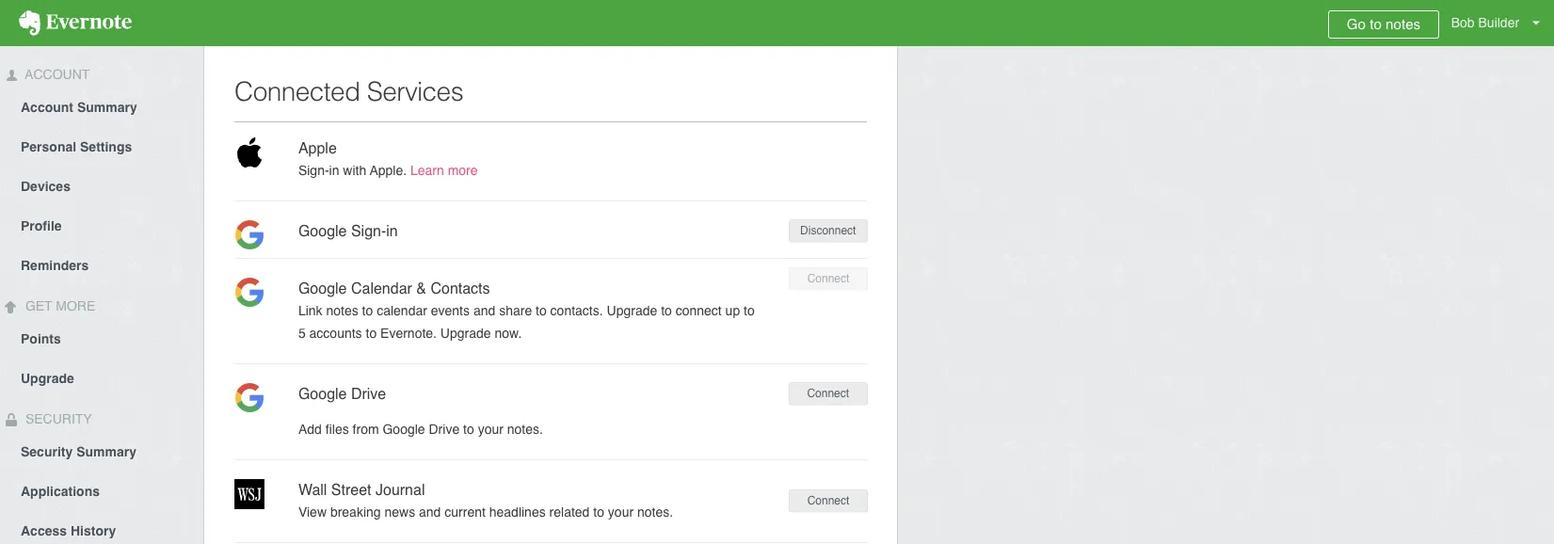 Task type: vqa. For each thing, say whether or not it's contained in the screenshot.
Evernote link
yes



Task type: locate. For each thing, give the bounding box(es) containing it.
1 horizontal spatial sign-
[[351, 222, 386, 240]]

to right go at right top
[[1370, 16, 1382, 32]]

learn more link
[[410, 163, 478, 178]]

reminders link
[[0, 245, 203, 284]]

upgrade down points
[[21, 371, 74, 386]]

1 horizontal spatial and
[[473, 303, 495, 318]]

1 vertical spatial your
[[608, 505, 634, 520]]

bob
[[1451, 15, 1475, 30]]

related
[[549, 505, 590, 520]]

0 horizontal spatial upgrade
[[21, 371, 74, 386]]

0 horizontal spatial and
[[419, 505, 441, 520]]

profile
[[21, 218, 62, 233]]

google calendar & contacts link notes to calendar events and share to contacts. upgrade to connect up to 5 accounts to evernote. upgrade now.
[[298, 280, 755, 341]]

to
[[1370, 16, 1382, 32], [362, 303, 373, 318], [536, 303, 547, 318], [661, 303, 672, 318], [744, 303, 755, 318], [366, 326, 377, 341], [463, 422, 474, 437], [593, 505, 604, 520]]

upgrade down events
[[440, 326, 491, 341]]

0 vertical spatial drive
[[351, 385, 386, 402]]

upgrade
[[607, 303, 657, 318], [440, 326, 491, 341], [21, 371, 74, 386]]

1 vertical spatial notes
[[326, 303, 358, 318]]

google up link
[[298, 280, 347, 297]]

0 vertical spatial sign-
[[298, 163, 329, 178]]

points
[[21, 331, 61, 346]]

0 horizontal spatial notes
[[326, 303, 358, 318]]

1 vertical spatial account
[[21, 100, 73, 115]]

1 vertical spatial security
[[21, 444, 73, 459]]

access
[[21, 523, 67, 538]]

access history link
[[0, 510, 203, 544]]

and
[[473, 303, 495, 318], [419, 505, 441, 520]]

1 vertical spatial upgrade
[[440, 326, 491, 341]]

and left share
[[473, 303, 495, 318]]

1 vertical spatial sign-
[[351, 222, 386, 240]]

1 summary from the top
[[77, 100, 137, 115]]

applications link
[[0, 471, 203, 510]]

drive
[[351, 385, 386, 402], [429, 422, 460, 437]]

news
[[384, 505, 415, 520]]

your up wall street journal view breaking news and current headlines related to your notes.
[[478, 422, 503, 437]]

google inside google calendar & contacts link notes to calendar events and share to contacts. upgrade to connect up to 5 accounts to evernote. upgrade now.
[[298, 280, 347, 297]]

to right related
[[593, 505, 604, 520]]

0 vertical spatial upgrade
[[607, 303, 657, 318]]

1 horizontal spatial upgrade
[[440, 326, 491, 341]]

google for google calendar & contacts link notes to calendar events and share to contacts. upgrade to connect up to 5 accounts to evernote. upgrade now.
[[298, 280, 347, 297]]

apple.
[[370, 163, 407, 178]]

0 vertical spatial in
[[329, 163, 339, 178]]

sign- inside apple sign-in with apple. learn more
[[298, 163, 329, 178]]

your
[[478, 422, 503, 437], [608, 505, 634, 520]]

to inside the go to notes link
[[1370, 16, 1382, 32]]

calendar
[[351, 280, 412, 297]]

notes up the accounts
[[326, 303, 358, 318]]

add
[[298, 422, 322, 437]]

0 horizontal spatial notes.
[[507, 422, 543, 437]]

0 horizontal spatial your
[[478, 422, 503, 437]]

0 vertical spatial and
[[473, 303, 495, 318]]

upgrade link
[[0, 358, 203, 397]]

1 vertical spatial drive
[[429, 422, 460, 437]]

upgrade right the contacts.
[[607, 303, 657, 318]]

summary
[[77, 100, 137, 115], [76, 444, 136, 459]]

security
[[22, 411, 92, 426], [21, 444, 73, 459]]

sign-
[[298, 163, 329, 178], [351, 222, 386, 240]]

account
[[22, 67, 90, 82], [21, 100, 73, 115]]

google drive
[[298, 385, 386, 402]]

security summary link
[[0, 431, 203, 471]]

google
[[298, 222, 347, 240], [298, 280, 347, 297], [298, 385, 347, 402], [383, 422, 425, 437]]

with
[[343, 163, 366, 178]]

drive up from
[[351, 385, 386, 402]]

notes
[[1386, 16, 1421, 32], [326, 303, 358, 318]]

1 vertical spatial notes.
[[637, 505, 673, 520]]

0 horizontal spatial in
[[329, 163, 339, 178]]

to right up
[[744, 303, 755, 318]]

security up security summary
[[22, 411, 92, 426]]

notes right go at right top
[[1386, 16, 1421, 32]]

google right from
[[383, 422, 425, 437]]

connected
[[234, 76, 360, 106]]

in up calendar
[[386, 222, 398, 240]]

google for google sign-in
[[298, 222, 347, 240]]

wall
[[298, 481, 327, 498]]

notes. up wall street journal view breaking news and current headlines related to your notes.
[[507, 422, 543, 437]]

in inside apple sign-in with apple. learn more
[[329, 163, 339, 178]]

1 vertical spatial and
[[419, 505, 441, 520]]

account up the account summary at the left top of page
[[22, 67, 90, 82]]

0 vertical spatial security
[[22, 411, 92, 426]]

to left the "connect"
[[661, 303, 672, 318]]

1 vertical spatial summary
[[76, 444, 136, 459]]

2 summary from the top
[[76, 444, 136, 459]]

bob builder
[[1451, 15, 1519, 30]]

events
[[431, 303, 470, 318]]

calendar
[[377, 303, 427, 318]]

0 vertical spatial account
[[22, 67, 90, 82]]

1 horizontal spatial your
[[608, 505, 634, 520]]

google up add
[[298, 385, 347, 402]]

summary up applications 'link'
[[76, 444, 136, 459]]

sign- down apple
[[298, 163, 329, 178]]

None submit
[[789, 219, 868, 242], [789, 267, 868, 290], [789, 382, 868, 405], [789, 489, 868, 512], [789, 219, 868, 242], [789, 267, 868, 290], [789, 382, 868, 405], [789, 489, 868, 512]]

sign- up calendar
[[351, 222, 386, 240]]

drive right from
[[429, 422, 460, 437]]

and right news
[[419, 505, 441, 520]]

summary for security
[[76, 444, 136, 459]]

google for google drive
[[298, 385, 347, 402]]

0 vertical spatial summary
[[77, 100, 137, 115]]

1 vertical spatial in
[[386, 222, 398, 240]]

personal
[[21, 139, 76, 154]]

0 horizontal spatial drive
[[351, 385, 386, 402]]

now.
[[495, 326, 522, 341]]

breaking
[[330, 505, 381, 520]]

go to notes
[[1347, 16, 1421, 32]]

your right related
[[608, 505, 634, 520]]

google down with
[[298, 222, 347, 240]]

1 horizontal spatial in
[[386, 222, 398, 240]]

security for security summary
[[21, 444, 73, 459]]

account up personal
[[21, 100, 73, 115]]

google sign-in
[[298, 222, 398, 240]]

1 horizontal spatial notes.
[[637, 505, 673, 520]]

in
[[329, 163, 339, 178], [386, 222, 398, 240]]

0 horizontal spatial sign-
[[298, 163, 329, 178]]

notes. inside wall street journal view breaking news and current headlines related to your notes.
[[637, 505, 673, 520]]

summary up personal settings link
[[77, 100, 137, 115]]

evernote.
[[380, 326, 437, 341]]

points link
[[0, 318, 203, 358]]

2 vertical spatial upgrade
[[21, 371, 74, 386]]

notes. right related
[[637, 505, 673, 520]]

0 vertical spatial notes
[[1386, 16, 1421, 32]]

get more
[[22, 298, 95, 313]]

notes.
[[507, 422, 543, 437], [637, 505, 673, 520]]

your inside wall street journal view breaking news and current headlines related to your notes.
[[608, 505, 634, 520]]

history
[[71, 523, 116, 538]]

in left with
[[329, 163, 339, 178]]

go to notes link
[[1328, 10, 1439, 39]]

security up applications
[[21, 444, 73, 459]]



Task type: describe. For each thing, give the bounding box(es) containing it.
to up wall street journal view breaking news and current headlines related to your notes.
[[463, 422, 474, 437]]

apple
[[298, 139, 337, 157]]

to right share
[[536, 303, 547, 318]]

in for apple sign-in with apple. learn more
[[329, 163, 339, 178]]

learn
[[410, 163, 444, 178]]

more
[[56, 298, 95, 313]]

reminders
[[21, 258, 89, 273]]

link
[[298, 303, 322, 318]]

headlines
[[489, 505, 546, 520]]

and inside google calendar & contacts link notes to calendar events and share to contacts. upgrade to connect up to 5 accounts to evernote. upgrade now.
[[473, 303, 495, 318]]

connected services
[[234, 76, 463, 106]]

to right the accounts
[[366, 326, 377, 341]]

2 horizontal spatial upgrade
[[607, 303, 657, 318]]

get
[[25, 298, 52, 313]]

account for account summary
[[21, 100, 73, 115]]

to inside wall street journal view breaking news and current headlines related to your notes.
[[593, 505, 604, 520]]

contacts.
[[550, 303, 603, 318]]

security for security
[[22, 411, 92, 426]]

security summary
[[21, 444, 136, 459]]

view
[[298, 505, 327, 520]]

profile link
[[0, 205, 203, 245]]

contacts
[[431, 280, 490, 297]]

accounts
[[309, 326, 362, 341]]

account summary
[[21, 100, 137, 115]]

notes inside google calendar & contacts link notes to calendar events and share to contacts. upgrade to connect up to 5 accounts to evernote. upgrade now.
[[326, 303, 358, 318]]

5
[[298, 326, 306, 341]]

wall street journal view breaking news and current headlines related to your notes.
[[298, 481, 673, 520]]

access history
[[21, 523, 116, 538]]

connect
[[676, 303, 722, 318]]

up
[[725, 303, 740, 318]]

current
[[445, 505, 486, 520]]

apple sign-in with apple. learn more
[[298, 139, 478, 178]]

devices link
[[0, 166, 203, 205]]

summary for account
[[77, 100, 137, 115]]

services
[[367, 76, 463, 106]]

street
[[331, 481, 371, 498]]

sign- for apple
[[298, 163, 329, 178]]

go
[[1347, 16, 1366, 32]]

settings
[[80, 139, 132, 154]]

in for google sign-in
[[386, 222, 398, 240]]

files
[[325, 422, 349, 437]]

from
[[353, 422, 379, 437]]

personal settings
[[21, 139, 132, 154]]

applications
[[21, 484, 100, 499]]

share
[[499, 303, 532, 318]]

0 vertical spatial your
[[478, 422, 503, 437]]

sign- for google
[[351, 222, 386, 240]]

builder
[[1478, 15, 1519, 30]]

bob builder link
[[1446, 0, 1554, 46]]

&
[[416, 280, 426, 297]]

journal
[[376, 481, 425, 498]]

0 vertical spatial notes.
[[507, 422, 543, 437]]

add files from google drive to your notes.
[[298, 422, 543, 437]]

1 horizontal spatial drive
[[429, 422, 460, 437]]

1 horizontal spatial notes
[[1386, 16, 1421, 32]]

and inside wall street journal view breaking news and current headlines related to your notes.
[[419, 505, 441, 520]]

account for account
[[22, 67, 90, 82]]

account summary link
[[0, 87, 203, 126]]

personal settings link
[[0, 126, 203, 166]]

devices
[[21, 179, 71, 194]]

more
[[448, 163, 478, 178]]

evernote link
[[0, 0, 151, 46]]

to down calendar
[[362, 303, 373, 318]]

evernote image
[[0, 10, 151, 36]]



